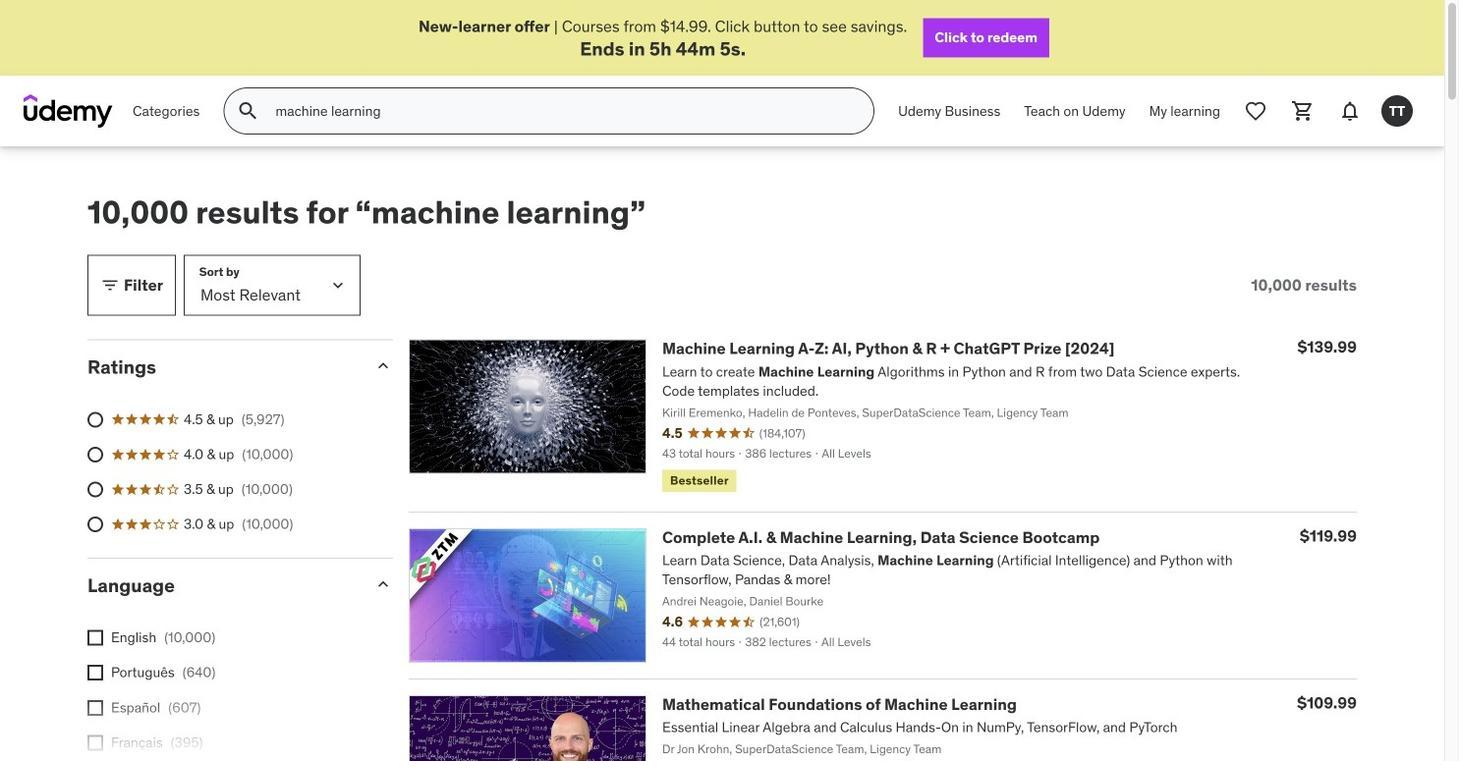 Task type: vqa. For each thing, say whether or not it's contained in the screenshot.
TAPING
no



Task type: describe. For each thing, give the bounding box(es) containing it.
1 xsmall image from the top
[[87, 630, 103, 646]]

udemy image
[[24, 95, 113, 128]]

2 small image from the top
[[373, 575, 393, 594]]

1 xsmall image from the top
[[87, 700, 103, 716]]

2 xsmall image from the top
[[87, 665, 103, 681]]

shopping cart with 0 items image
[[1291, 99, 1315, 123]]

submit search image
[[236, 99, 260, 123]]

small image
[[100, 276, 120, 295]]



Task type: locate. For each thing, give the bounding box(es) containing it.
0 vertical spatial small image
[[373, 356, 393, 376]]

1 vertical spatial xsmall image
[[87, 665, 103, 681]]

1 vertical spatial small image
[[373, 575, 393, 594]]

small image
[[373, 356, 393, 376], [373, 575, 393, 594]]

1 vertical spatial xsmall image
[[87, 735, 103, 751]]

0 vertical spatial xsmall image
[[87, 630, 103, 646]]

xsmall image
[[87, 630, 103, 646], [87, 665, 103, 681]]

1 small image from the top
[[373, 356, 393, 376]]

notifications image
[[1338, 99, 1362, 123]]

Search for anything text field
[[272, 95, 850, 128]]

xsmall image
[[87, 700, 103, 716], [87, 735, 103, 751]]

2 xsmall image from the top
[[87, 735, 103, 751]]

wishlist image
[[1244, 99, 1268, 123]]

status
[[1251, 276, 1357, 295]]

0 vertical spatial xsmall image
[[87, 700, 103, 716]]



